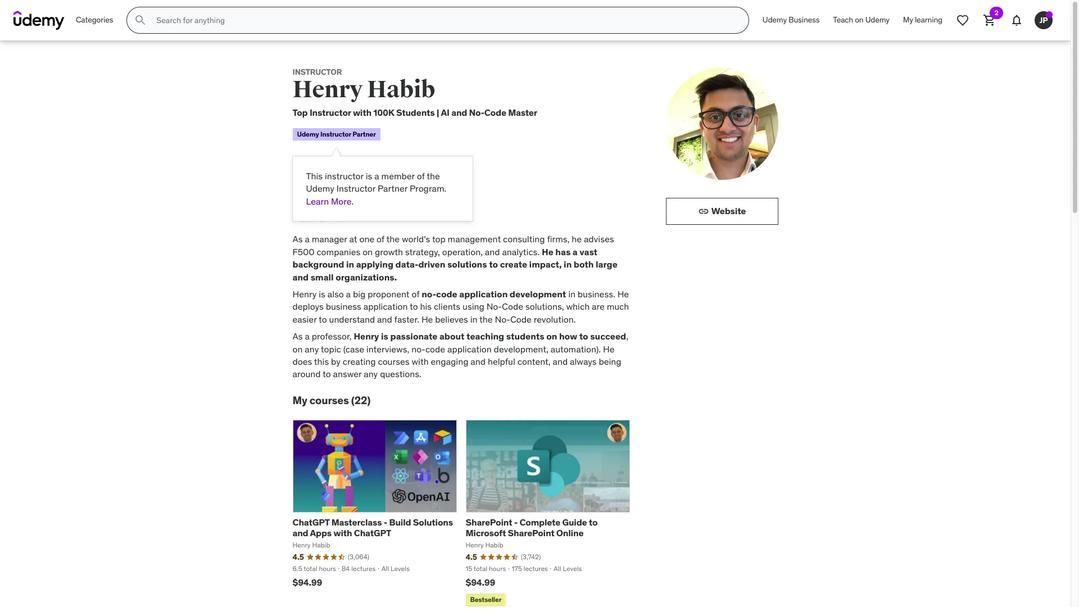 Task type: locate. For each thing, give the bounding box(es) containing it.
bestseller
[[470, 596, 502, 604]]

questions.
[[380, 368, 422, 380]]

and left the apps
[[293, 527, 308, 539]]

of inside as a manager at one of the world's top management consulting firms, he advises f500 companies on growth strategy, operation, and analytics.
[[377, 234, 385, 245]]

1 vertical spatial application
[[364, 301, 408, 312]]

deploys
[[293, 301, 324, 312]]

content,
[[518, 356, 551, 367]]

henry down microsoft
[[466, 541, 484, 549]]

0 horizontal spatial all
[[382, 564, 389, 573]]

and down management on the top of the page
[[485, 246, 500, 257]]

any up does
[[305, 343, 319, 355]]

no- right using
[[487, 301, 502, 312]]

instructor down instructor
[[337, 183, 376, 194]]

top
[[432, 234, 446, 245]]

sharepoint
[[466, 517, 513, 528], [508, 527, 555, 539]]

on left how in the right bottom of the page
[[547, 331, 557, 342]]

2 vertical spatial with
[[334, 527, 352, 539]]

notifications image
[[1011, 13, 1024, 27]]

jp link
[[1031, 7, 1058, 34]]

chatgpt up (3,064)
[[354, 527, 392, 539]]

all right 175 lectures
[[554, 564, 562, 573]]

top
[[293, 107, 308, 118]]

2 horizontal spatial with
[[412, 356, 429, 367]]

2 all levels from the left
[[554, 564, 582, 573]]

code
[[485, 107, 507, 118], [502, 301, 524, 312], [511, 314, 532, 325]]

about me
[[293, 211, 341, 224]]

of inside this instructor is a member of the udemy instructor partner program. learn more.
[[417, 170, 425, 182]]

henry inside instructor henry habib top instructor with 100k students | ai and no-code master
[[293, 75, 363, 104]]

hours
[[319, 564, 336, 573], [489, 564, 506, 573]]

you have alerts image
[[1047, 11, 1053, 18]]

being
[[599, 356, 622, 367]]

a down reviews
[[375, 170, 379, 182]]

any
[[305, 343, 319, 355], [364, 368, 378, 380]]

1 vertical spatial code
[[426, 343, 445, 355]]

1 as from the top
[[293, 234, 303, 245]]

1 vertical spatial partner
[[378, 183, 408, 194]]

on inside , on any topic (case interviews, no-code application development, automation). he does this by creating courses with engaging and helpful content, and always being around to answer any questions.
[[293, 343, 303, 355]]

small
[[311, 271, 334, 283]]

my left learning
[[904, 15, 914, 25]]

habib inside sharepoint - complete guide to microsoft sharepoint online henry habib
[[486, 541, 504, 549]]

complete
[[520, 517, 561, 528]]

my down "around"
[[293, 393, 307, 407]]

application
[[460, 288, 508, 300], [364, 301, 408, 312], [448, 343, 492, 355]]

habib down the apps
[[312, 541, 330, 549]]

udemy right teach
[[866, 15, 890, 25]]

2 - from the left
[[514, 517, 518, 528]]

partner
[[353, 130, 376, 138], [378, 183, 408, 194]]

2 vertical spatial no-
[[495, 314, 511, 325]]

1 4.5 from the left
[[293, 552, 304, 562]]

as up f500
[[293, 234, 303, 245]]

1 horizontal spatial is
[[366, 170, 373, 182]]

as
[[293, 234, 303, 245], [293, 331, 303, 342]]

with up questions.
[[412, 356, 429, 367]]

and inside in business. he deploys business application to his clients using no-code solutions, which are much easier to understand and faster. he believes in the no-code revolution.
[[377, 314, 392, 325]]

my
[[904, 15, 914, 25], [293, 393, 307, 407]]

and inside chatgpt masterclass - build solutions and apps with chatgpt henry habib
[[293, 527, 308, 539]]

his
[[420, 301, 432, 312]]

0 horizontal spatial any
[[305, 343, 319, 355]]

as down easier
[[293, 331, 303, 342]]

around
[[293, 368, 321, 380]]

1 horizontal spatial chatgpt
[[354, 527, 392, 539]]

instructor up "total students 153,864"
[[321, 130, 351, 138]]

with right the apps
[[334, 527, 352, 539]]

2 4.5 from the left
[[466, 552, 477, 562]]

a up f500
[[305, 234, 310, 245]]

with left 100k
[[353, 107, 372, 118]]

0 horizontal spatial $94.99
[[293, 577, 322, 588]]

2 hours from the left
[[489, 564, 506, 573]]

1 horizontal spatial all
[[554, 564, 562, 573]]

0 horizontal spatial the
[[387, 234, 400, 245]]

2 all from the left
[[554, 564, 562, 573]]

of right one on the top
[[377, 234, 385, 245]]

0 vertical spatial courses
[[378, 356, 410, 367]]

courses left '(22)' at the left bottom of page
[[310, 393, 349, 407]]

application up using
[[460, 288, 508, 300]]

no- right ai
[[469, 107, 485, 118]]

the up "program."
[[427, 170, 440, 182]]

udemy up learn
[[306, 183, 335, 194]]

firms,
[[547, 234, 570, 245]]

to right easier
[[319, 314, 327, 325]]

total
[[304, 564, 318, 573], [474, 564, 488, 573]]

application inside , on any topic (case interviews, no-code application development, automation). he does this by creating courses with engaging and helpful content, and always being around to answer any questions.
[[448, 343, 492, 355]]

1 horizontal spatial habib
[[367, 75, 435, 104]]

2 total from the left
[[474, 564, 488, 573]]

0 vertical spatial as
[[293, 234, 303, 245]]

$94.99 for chatgpt masterclass - build solutions and apps with chatgpt
[[293, 577, 322, 588]]

categories button
[[69, 7, 120, 34]]

1 total from the left
[[304, 564, 318, 573]]

my for my learning
[[904, 15, 914, 25]]

courses inside , on any topic (case interviews, no-code application development, automation). he does this by creating courses with engaging and helpful content, and always being around to answer any questions.
[[378, 356, 410, 367]]

udemy down "top"
[[297, 130, 319, 138]]

henry up deploys
[[293, 288, 317, 300]]

habib down microsoft
[[486, 541, 504, 549]]

levels for chatgpt masterclass - build solutions and apps with chatgpt
[[391, 564, 410, 573]]

wishlist image
[[957, 13, 970, 27]]

to
[[489, 259, 498, 270], [410, 301, 418, 312], [319, 314, 327, 325], [580, 331, 589, 342], [323, 368, 331, 380], [589, 517, 598, 528]]

hours left 175
[[489, 564, 506, 573]]

passionate
[[391, 331, 438, 342]]

1 vertical spatial no-
[[412, 343, 426, 355]]

0 vertical spatial partner
[[353, 130, 376, 138]]

4.5 up 6.5
[[293, 552, 304, 562]]

henry down the apps
[[293, 541, 311, 549]]

1 vertical spatial courses
[[310, 393, 349, 407]]

code up engaging
[[426, 343, 445, 355]]

my for my courses (22)
[[293, 393, 307, 407]]

and left small
[[293, 271, 309, 283]]

instructor up "top"
[[293, 67, 342, 77]]

on down one on the top
[[363, 246, 373, 257]]

2 lectures from the left
[[524, 564, 548, 573]]

0 horizontal spatial -
[[384, 517, 388, 528]]

- inside sharepoint - complete guide to microsoft sharepoint online henry habib
[[514, 517, 518, 528]]

2 levels from the left
[[563, 564, 582, 573]]

he up 'much' at the right of the page
[[618, 288, 629, 300]]

$94.99 down "6.5 total hours"
[[293, 577, 322, 588]]

0 vertical spatial no-
[[469, 107, 485, 118]]

2 horizontal spatial the
[[480, 314, 493, 325]]

0 horizontal spatial courses
[[310, 393, 349, 407]]

1 horizontal spatial partner
[[378, 183, 408, 194]]

instructor up udemy instructor partner
[[310, 107, 351, 118]]

a inside he has a vast background in applying data-driven solutions to create impact, in both large and small organizations.
[[573, 246, 578, 257]]

on inside as a manager at one of the world's top management consulting firms, he advises f500 companies on growth strategy, operation, and analytics.
[[363, 246, 373, 257]]

2 vertical spatial application
[[448, 343, 492, 355]]

automation).
[[551, 343, 601, 355]]

the up teaching
[[480, 314, 493, 325]]

hours left 84 in the bottom of the page
[[319, 564, 336, 573]]

1 horizontal spatial my
[[904, 15, 914, 25]]

total right 15
[[474, 564, 488, 573]]

much
[[607, 301, 629, 312]]

levels down "online"
[[563, 564, 582, 573]]

0 vertical spatial of
[[417, 170, 425, 182]]

0 horizontal spatial lectures
[[352, 564, 376, 573]]

on up does
[[293, 343, 303, 355]]

no- inside instructor henry habib top instructor with 100k students | ai and no-code master
[[469, 107, 485, 118]]

he down succeed
[[603, 343, 615, 355]]

also
[[328, 288, 344, 300]]

as for as a professor, henry is passionate about teaching students on how to succeed
[[293, 331, 303, 342]]

a right has
[[573, 246, 578, 257]]

1 horizontal spatial levels
[[563, 564, 582, 573]]

partner inside this instructor is a member of the udemy instructor partner program. learn more.
[[378, 183, 408, 194]]

habib up students
[[367, 75, 435, 104]]

0 vertical spatial application
[[460, 288, 508, 300]]

to right guide
[[589, 517, 598, 528]]

to inside he has a vast background in applying data-driven solutions to create impact, in both large and small organizations.
[[489, 259, 498, 270]]

0 vertical spatial any
[[305, 343, 319, 355]]

henry is also a big proponent of no-code application development
[[293, 288, 566, 300]]

hours for sharepoint - complete guide to microsoft sharepoint online
[[489, 564, 506, 573]]

0 horizontal spatial with
[[334, 527, 352, 539]]

0 vertical spatial students
[[312, 154, 345, 164]]

and left faster.
[[377, 314, 392, 325]]

reviews
[[358, 154, 388, 164]]

to left create
[[489, 259, 498, 270]]

students up the 153,864
[[312, 154, 345, 164]]

of up "program."
[[417, 170, 425, 182]]

my courses (22)
[[293, 393, 371, 407]]

no- inside , on any topic (case interviews, no-code application development, automation). he does this by creating courses with engaging and helpful content, and always being around to answer any questions.
[[412, 343, 426, 355]]

chatgpt left masterclass
[[293, 517, 330, 528]]

this instructor is a member of the udemy instructor partner program. learn more.
[[306, 170, 447, 207]]

to inside , on any topic (case interviews, no-code application development, automation). he does this by creating courses with engaging and helpful content, and always being around to answer any questions.
[[323, 368, 331, 380]]

0 horizontal spatial is
[[319, 288, 326, 300]]

microsoft
[[466, 527, 506, 539]]

analytics.
[[502, 246, 540, 257]]

with inside chatgpt masterclass - build solutions and apps with chatgpt henry habib
[[334, 527, 352, 539]]

all
[[382, 564, 389, 573], [554, 564, 562, 573]]

development
[[510, 288, 566, 300]]

(3,064)
[[348, 553, 369, 561]]

he has a vast background in applying data-driven solutions to create impact, in both large and small organizations.
[[293, 246, 618, 283]]

of for member
[[417, 170, 425, 182]]

as a professor, henry is passionate about teaching students on how to succeed
[[293, 331, 627, 342]]

1 horizontal spatial the
[[427, 170, 440, 182]]

no-
[[469, 107, 485, 118], [487, 301, 502, 312], [495, 314, 511, 325]]

habib
[[367, 75, 435, 104], [312, 541, 330, 549], [486, 541, 504, 549]]

a left big
[[346, 288, 351, 300]]

1 vertical spatial the
[[387, 234, 400, 245]]

1 lectures from the left
[[352, 564, 376, 573]]

instructor
[[293, 67, 342, 77], [310, 107, 351, 118], [321, 130, 351, 138], [337, 183, 376, 194]]

any down creating
[[364, 368, 378, 380]]

0 vertical spatial the
[[427, 170, 440, 182]]

1 levels from the left
[[391, 564, 410, 573]]

students up development,
[[507, 331, 545, 342]]

1 horizontal spatial -
[[514, 517, 518, 528]]

students inside "total students 153,864"
[[312, 154, 345, 164]]

operation,
[[442, 246, 483, 257]]

code down solutions,
[[511, 314, 532, 325]]

0 vertical spatial with
[[353, 107, 372, 118]]

succeed
[[591, 331, 627, 342]]

partner down member
[[378, 183, 408, 194]]

all right 84 lectures
[[382, 564, 389, 573]]

partner up reviews
[[353, 130, 376, 138]]

me
[[325, 211, 341, 224]]

- left build
[[384, 517, 388, 528]]

of up faster.
[[412, 288, 420, 300]]

2 as from the top
[[293, 331, 303, 342]]

no- up teaching
[[495, 314, 511, 325]]

the inside this instructor is a member of the udemy instructor partner program. learn more.
[[427, 170, 440, 182]]

2 horizontal spatial habib
[[486, 541, 504, 549]]

f500
[[293, 246, 315, 257]]

the inside as a manager at one of the world's top management consulting firms, he advises f500 companies on growth strategy, operation, and analytics.
[[387, 234, 400, 245]]

1 vertical spatial with
[[412, 356, 429, 367]]

with inside instructor henry habib top instructor with 100k students | ai and no-code master
[[353, 107, 372, 118]]

1 vertical spatial any
[[364, 368, 378, 380]]

instructor inside this instructor is a member of the udemy instructor partner program. learn more.
[[337, 183, 376, 194]]

0 vertical spatial my
[[904, 15, 914, 25]]

application down proponent on the left top of the page
[[364, 301, 408, 312]]

strategy,
[[405, 246, 440, 257]]

development,
[[494, 343, 549, 355]]

program.
[[410, 183, 447, 194]]

masterclass
[[332, 517, 382, 528]]

all levels for sharepoint - complete guide to microsoft sharepoint online
[[554, 564, 582, 573]]

the up growth
[[387, 234, 400, 245]]

0 horizontal spatial partner
[[353, 130, 376, 138]]

categories
[[76, 15, 113, 25]]

1 vertical spatial as
[[293, 331, 303, 342]]

code up clients
[[436, 288, 458, 300]]

1 horizontal spatial 4.5
[[466, 552, 477, 562]]

2 vertical spatial is
[[381, 331, 389, 342]]

more.
[[331, 196, 354, 207]]

master
[[508, 107, 537, 118]]

1 horizontal spatial all levels
[[554, 564, 582, 573]]

0 horizontal spatial students
[[312, 154, 345, 164]]

clients
[[434, 301, 461, 312]]

2 $94.99 from the left
[[466, 577, 495, 588]]

1 vertical spatial is
[[319, 288, 326, 300]]

no- up his in the left of the page
[[422, 288, 436, 300]]

1 horizontal spatial hours
[[489, 564, 506, 573]]

1 vertical spatial no-
[[487, 301, 502, 312]]

believes
[[435, 314, 468, 325]]

0 horizontal spatial hours
[[319, 564, 336, 573]]

total right 6.5
[[304, 564, 318, 573]]

4.5 up 15
[[466, 552, 477, 562]]

levels for sharepoint - complete guide to microsoft sharepoint online
[[563, 564, 582, 573]]

1 $94.99 from the left
[[293, 577, 322, 588]]

application inside in business. he deploys business application to his clients using no-code solutions, which are much easier to understand and faster. he believes in the no-code revolution.
[[364, 301, 408, 312]]

0 horizontal spatial 4.5
[[293, 552, 304, 562]]

habib inside instructor henry habib top instructor with 100k students | ai and no-code master
[[367, 75, 435, 104]]

all levels
[[382, 564, 410, 573], [554, 564, 582, 573]]

reviews 36,117
[[358, 154, 397, 184]]

lectures down 3064 reviews "element"
[[352, 564, 376, 573]]

0 horizontal spatial levels
[[391, 564, 410, 573]]

ai
[[441, 107, 450, 118]]

1 horizontal spatial lectures
[[524, 564, 548, 573]]

the for member
[[427, 170, 440, 182]]

0 horizontal spatial my
[[293, 393, 307, 407]]

students
[[312, 154, 345, 164], [507, 331, 545, 342]]

0 horizontal spatial all levels
[[382, 564, 410, 573]]

is left "also"
[[319, 288, 326, 300]]

1 horizontal spatial courses
[[378, 356, 410, 367]]

175 lectures
[[512, 564, 548, 573]]

0 vertical spatial is
[[366, 170, 373, 182]]

on
[[855, 15, 864, 25], [363, 246, 373, 257], [547, 331, 557, 342], [293, 343, 303, 355]]

to up automation).
[[580, 331, 589, 342]]

0 vertical spatial code
[[485, 107, 507, 118]]

all levels right 84 lectures
[[382, 564, 410, 573]]

1 horizontal spatial students
[[507, 331, 545, 342]]

$94.99
[[293, 577, 322, 588], [466, 577, 495, 588]]

code left master
[[485, 107, 507, 118]]

and inside as a manager at one of the world's top management consulting firms, he advises f500 companies on growth strategy, operation, and analytics.
[[485, 246, 500, 257]]

does
[[293, 356, 312, 367]]

he
[[572, 234, 582, 245]]

and inside instructor henry habib top instructor with 100k students | ai and no-code master
[[452, 107, 467, 118]]

code down development
[[502, 301, 524, 312]]

answer
[[333, 368, 362, 380]]

levels right 84 lectures
[[391, 564, 410, 573]]

1 hours from the left
[[319, 564, 336, 573]]

as inside as a manager at one of the world's top management consulting firms, he advises f500 companies on growth strategy, operation, and analytics.
[[293, 234, 303, 245]]

1 horizontal spatial total
[[474, 564, 488, 573]]

data-
[[396, 259, 419, 270]]

1 vertical spatial of
[[377, 234, 385, 245]]

1 - from the left
[[384, 517, 388, 528]]

to down this
[[323, 368, 331, 380]]

chatgpt masterclass - build solutions and apps with chatgpt link
[[293, 517, 453, 539]]

1 horizontal spatial $94.99
[[466, 577, 495, 588]]

1 all levels from the left
[[382, 564, 410, 573]]

small image
[[698, 206, 710, 217]]

code inside instructor henry habib top instructor with 100k students | ai and no-code master
[[485, 107, 507, 118]]

$94.99 for sharepoint - complete guide to microsoft sharepoint online
[[466, 577, 495, 588]]

no- down passionate
[[412, 343, 426, 355]]

in up which
[[569, 288, 576, 300]]

1 vertical spatial my
[[293, 393, 307, 407]]

total for chatgpt masterclass - build solutions and apps with chatgpt
[[304, 564, 318, 573]]

1 horizontal spatial with
[[353, 107, 372, 118]]

jp
[[1040, 15, 1048, 25]]

and inside he has a vast background in applying data-driven solutions to create impact, in both large and small organizations.
[[293, 271, 309, 283]]

1 all from the left
[[382, 564, 389, 573]]

is up interviews, at the left bottom
[[381, 331, 389, 342]]

all levels for chatgpt masterclass - build solutions and apps with chatgpt
[[382, 564, 410, 573]]

is down reviews
[[366, 170, 373, 182]]

2 vertical spatial the
[[480, 314, 493, 325]]

all levels down "online"
[[554, 564, 582, 573]]

courses down interviews, at the left bottom
[[378, 356, 410, 367]]

- left complete
[[514, 517, 518, 528]]

$94.99 down 15 total hours
[[466, 577, 495, 588]]

0 horizontal spatial habib
[[312, 541, 330, 549]]

0 horizontal spatial total
[[304, 564, 318, 573]]

and right ai
[[452, 107, 467, 118]]



Task type: vqa. For each thing, say whether or not it's contained in the screenshot.
from inside the "KEEP MOVING FORWARD WITH NEW SKILLS | GET COURSES FROM $11.99 NOW. ENDS DEC 15. 1 DAY LEFT!"
no



Task type: describe. For each thing, give the bounding box(es) containing it.
henry habib image
[[666, 67, 779, 180]]

total for sharepoint - complete guide to microsoft sharepoint online
[[474, 564, 488, 573]]

udemy business link
[[756, 7, 827, 34]]

business.
[[578, 288, 616, 300]]

this
[[306, 170, 323, 182]]

2 horizontal spatial is
[[381, 331, 389, 342]]

at
[[349, 234, 357, 245]]

sharepoint - complete guide to microsoft sharepoint online henry habib
[[466, 517, 598, 549]]

all for sharepoint - complete guide to microsoft sharepoint online
[[554, 564, 562, 573]]

2 vertical spatial of
[[412, 288, 420, 300]]

total
[[293, 154, 310, 164]]

2
[[995, 8, 999, 17]]

are
[[592, 301, 605, 312]]

always
[[570, 356, 597, 367]]

students
[[396, 107, 435, 118]]

he inside he has a vast background in applying data-driven solutions to create impact, in both large and small organizations.
[[542, 246, 554, 257]]

in down the companies
[[346, 259, 354, 270]]

lectures for sharepoint - complete guide to microsoft sharepoint online
[[524, 564, 548, 573]]

udemy instructor partner
[[297, 130, 376, 138]]

background
[[293, 259, 344, 270]]

apps
[[310, 527, 332, 539]]

chatgpt masterclass - build solutions and apps with chatgpt henry habib
[[293, 517, 453, 549]]

and down automation).
[[553, 356, 568, 367]]

hours for chatgpt masterclass - build solutions and apps with chatgpt
[[319, 564, 336, 573]]

and left helpful
[[471, 356, 486, 367]]

teach
[[834, 15, 854, 25]]

as for as a manager at one of the world's top management consulting firms, he advises f500 companies on growth strategy, operation, and analytics.
[[293, 234, 303, 245]]

website
[[712, 205, 746, 217]]

3742 reviews element
[[521, 553, 541, 562]]

1 vertical spatial students
[[507, 331, 545, 342]]

has
[[556, 246, 571, 257]]

a inside this instructor is a member of the udemy instructor partner program. learn more.
[[375, 170, 379, 182]]

easier
[[293, 314, 317, 325]]

in business. he deploys business application to his clients using no-code solutions, which are much easier to understand and faster. he believes in the no-code revolution.
[[293, 288, 629, 325]]

learn more. link
[[306, 196, 354, 207]]

about
[[440, 331, 465, 342]]

shopping cart with 2 items image
[[984, 13, 997, 27]]

how
[[559, 331, 578, 342]]

faster.
[[395, 314, 420, 325]]

(3,742)
[[521, 553, 541, 561]]

organizations.
[[336, 271, 397, 283]]

instructor henry habib top instructor with 100k students | ai and no-code master
[[293, 67, 537, 118]]

all for chatgpt masterclass - build solutions and apps with chatgpt
[[382, 564, 389, 573]]

sharepoint up 15 total hours
[[466, 517, 513, 528]]

udemy business
[[763, 15, 820, 25]]

submit search image
[[134, 13, 148, 27]]

4.5 for chatgpt masterclass - build solutions and apps with chatgpt
[[293, 552, 304, 562]]

2 vertical spatial code
[[511, 314, 532, 325]]

with inside , on any topic (case interviews, no-code application development, automation). he does this by creating courses with engaging and helpful content, and always being around to answer any questions.
[[412, 356, 429, 367]]

teaching
[[467, 331, 505, 342]]

companies
[[317, 246, 361, 257]]

interviews,
[[367, 343, 410, 355]]

creating
[[343, 356, 376, 367]]

learning
[[915, 15, 943, 25]]

the inside in business. he deploys business application to his clients using no-code solutions, which are much easier to understand and faster. he believes in the no-code revolution.
[[480, 314, 493, 325]]

84
[[342, 564, 350, 573]]

3064 reviews element
[[348, 553, 369, 562]]

he inside , on any topic (case interviews, no-code application development, automation). he does this by creating courses with engaging and helpful content, and always being around to answer any questions.
[[603, 343, 615, 355]]

total students 153,864
[[293, 154, 345, 184]]

1 horizontal spatial any
[[364, 368, 378, 380]]

one
[[360, 234, 375, 245]]

6.5
[[293, 564, 302, 573]]

0 vertical spatial no-
[[422, 288, 436, 300]]

as a manager at one of the world's top management consulting firms, he advises f500 companies on growth strategy, operation, and analytics.
[[293, 234, 614, 257]]

management
[[448, 234, 501, 245]]

in down using
[[470, 314, 478, 325]]

guide
[[563, 517, 587, 528]]

henry inside sharepoint - complete guide to microsoft sharepoint online henry habib
[[466, 541, 484, 549]]

solutions,
[[526, 301, 564, 312]]

understand
[[329, 314, 375, 325]]

udemy inside this instructor is a member of the udemy instructor partner program. learn more.
[[306, 183, 335, 194]]

|
[[437, 107, 439, 118]]

to inside sharepoint - complete guide to microsoft sharepoint online henry habib
[[589, 517, 598, 528]]

he down his in the left of the page
[[422, 314, 433, 325]]

, on any topic (case interviews, no-code application development, automation). he does this by creating courses with engaging and helpful content, and always being around to answer any questions.
[[293, 331, 629, 380]]

the for one
[[387, 234, 400, 245]]

website link
[[666, 198, 779, 225]]

a down easier
[[305, 331, 310, 342]]

henry inside chatgpt masterclass - build solutions and apps with chatgpt henry habib
[[293, 541, 311, 549]]

(22)
[[351, 393, 371, 407]]

this
[[314, 356, 329, 367]]

of for one
[[377, 234, 385, 245]]

a inside as a manager at one of the world's top management consulting firms, he advises f500 companies on growth strategy, operation, and analytics.
[[305, 234, 310, 245]]

(case
[[343, 343, 364, 355]]

by
[[331, 356, 341, 367]]

1 vertical spatial code
[[502, 301, 524, 312]]

consulting
[[503, 234, 545, 245]]

henry up (case
[[354, 331, 379, 342]]

habib inside chatgpt masterclass - build solutions and apps with chatgpt henry habib
[[312, 541, 330, 549]]

Search for anything text field
[[154, 11, 735, 30]]

both
[[574, 259, 594, 270]]

revolution.
[[534, 314, 576, 325]]

vast
[[580, 246, 598, 257]]

to left his in the left of the page
[[410, 301, 418, 312]]

- inside chatgpt masterclass - build solutions and apps with chatgpt henry habib
[[384, 517, 388, 528]]

code inside , on any topic (case interviews, no-code application development, automation). he does this by creating courses with engaging and helpful content, and always being around to answer any questions.
[[426, 343, 445, 355]]

teach on udemy link
[[827, 7, 897, 34]]

sharepoint up (3,742)
[[508, 527, 555, 539]]

world's
[[402, 234, 430, 245]]

udemy image
[[13, 11, 65, 30]]

solutions
[[413, 517, 453, 528]]

online
[[557, 527, 584, 539]]

153,864
[[293, 167, 343, 184]]

6.5 total hours
[[293, 564, 336, 573]]

solutions
[[448, 259, 487, 270]]

instructor
[[325, 170, 364, 182]]

lectures for chatgpt masterclass - build solutions and apps with chatgpt
[[352, 564, 376, 573]]

business
[[789, 15, 820, 25]]

in down has
[[564, 259, 572, 270]]

about
[[293, 211, 323, 224]]

sharepoint - complete guide to microsoft sharepoint online link
[[466, 517, 598, 539]]

15 total hours
[[466, 564, 506, 573]]

udemy left business
[[763, 15, 787, 25]]

,
[[627, 331, 629, 342]]

topic
[[321, 343, 341, 355]]

my learning
[[904, 15, 943, 25]]

0 horizontal spatial chatgpt
[[293, 517, 330, 528]]

growth
[[375, 246, 403, 257]]

advises
[[584, 234, 614, 245]]

4.5 for sharepoint - complete guide to microsoft sharepoint online
[[466, 552, 477, 562]]

is inside this instructor is a member of the udemy instructor partner program. learn more.
[[366, 170, 373, 182]]

on right teach
[[855, 15, 864, 25]]

15
[[466, 564, 472, 573]]

create
[[500, 259, 527, 270]]

84 lectures
[[342, 564, 376, 573]]

0 vertical spatial code
[[436, 288, 458, 300]]



